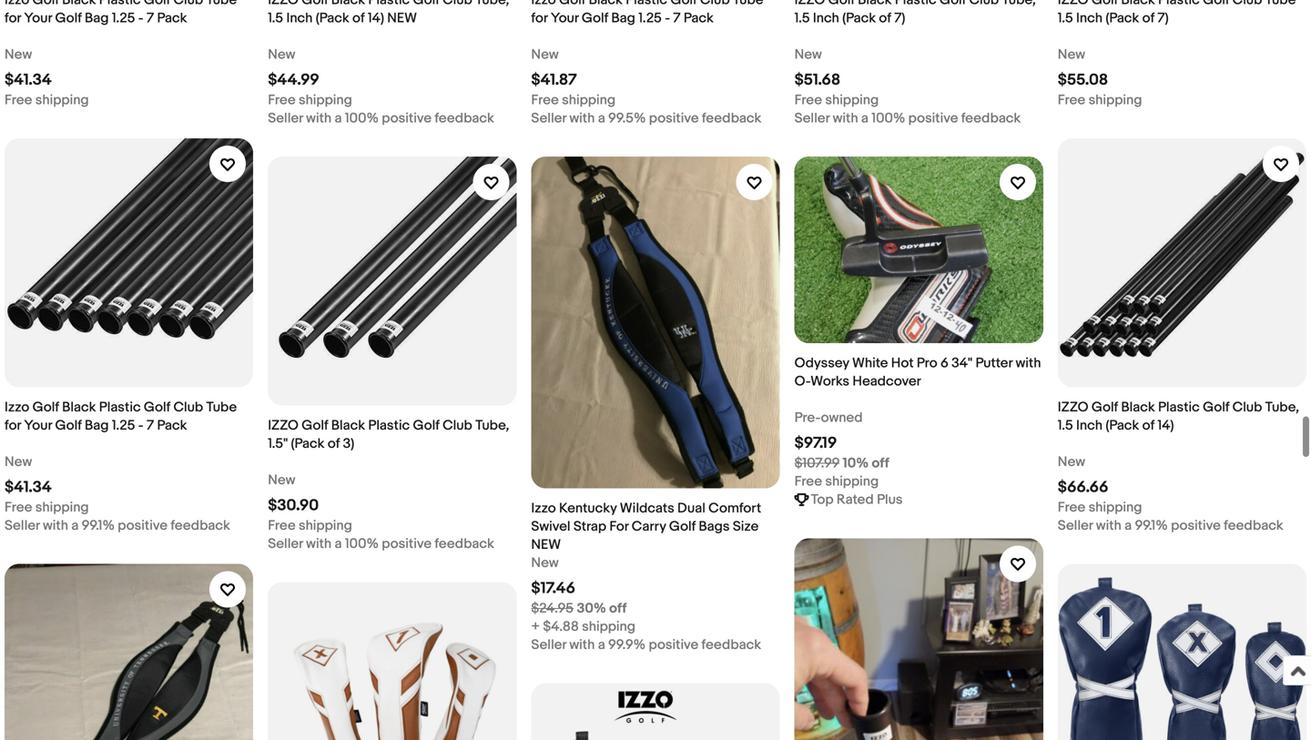 Task type: locate. For each thing, give the bounding box(es) containing it.
your for $41.87
[[551, 10, 579, 27]]

1 horizontal spatial seller with a 100% positive feedback text field
[[794, 109, 1021, 128]]

izzo for $66.66
[[1058, 399, 1088, 416]]

free inside new $55.08 free shipping
[[1058, 92, 1085, 109]]

free shipping text field down $44.99 text box on the left top of the page
[[268, 91, 352, 109]]

plastic inside izzo golf black plastic golf club tube 1.5 inch (pack of 7)
[[1158, 0, 1200, 8]]

plastic inside izzo golf black plastic golf club tube, 1.5" (pack of 3)
[[368, 417, 410, 434]]

of inside izzo golf black plastic golf club tube, 1.5 inch (pack of 14) new
[[352, 10, 365, 27]]

Seller with a 100% positive feedback text field
[[794, 109, 1021, 128], [268, 535, 494, 553]]

seller down $41.34 text box on the left bottom of page
[[5, 517, 40, 534]]

positive inside new $41.87 free shipping seller with a 99.5% positive feedback
[[649, 110, 699, 127]]

seller with a 100% positive feedback text field for $30.90
[[268, 535, 494, 553]]

free down $41.34 text field
[[5, 92, 32, 109]]

Pre-owned text field
[[794, 409, 863, 427]]

izzo golf black plastic golf club tube for your golf bag 1.25 - 7 pack
[[5, 0, 237, 27], [531, 0, 763, 27], [5, 399, 237, 434]]

inch up $44.99 text box on the left top of the page
[[286, 10, 313, 27]]

free shipping text field down $41.34 text box on the left bottom of page
[[5, 498, 89, 517]]

(pack up $44.99
[[316, 10, 349, 27]]

new
[[5, 47, 32, 63], [531, 47, 559, 63], [268, 47, 295, 63], [794, 47, 822, 63], [1058, 47, 1085, 63], [5, 454, 32, 470], [1058, 454, 1085, 470], [268, 472, 295, 488], [531, 555, 559, 571]]

comfort
[[708, 500, 761, 517]]

club inside izzo golf black plastic golf club tube, 1.5 inch (pack of 7)
[[969, 0, 999, 8]]

$24.95
[[531, 600, 574, 617]]

black inside izzo golf black plastic golf club tube, 1.5 inch (pack of 7)
[[858, 0, 892, 8]]

New text field
[[5, 46, 32, 64], [531, 46, 559, 64], [1058, 453, 1085, 471], [268, 471, 295, 489], [531, 554, 559, 572]]

izzo
[[268, 0, 299, 8], [794, 0, 825, 8], [1058, 0, 1088, 8], [1058, 399, 1088, 416], [268, 417, 299, 434]]

seller down $44.99 text box on the left top of the page
[[268, 110, 303, 127]]

inch inside the izzo golf black plastic golf club tube, 1.5 inch (pack of 14)
[[1076, 417, 1103, 434]]

0 vertical spatial off
[[872, 455, 889, 472]]

feedback inside new $41.34 free shipping seller with a 99.1% positive feedback
[[171, 517, 230, 534]]

izzo up $55.08 text field
[[1058, 0, 1088, 8]]

new up $41.34 text field
[[5, 47, 32, 63]]

free shipping text field down the $66.66 "text box"
[[1058, 498, 1142, 517]]

new up "new $44.99 free shipping seller with a 100% positive feedback"
[[387, 10, 417, 27]]

$30.90 text field
[[268, 496, 319, 515]]

shipping
[[35, 92, 89, 109], [562, 92, 616, 109], [299, 92, 352, 109], [825, 92, 879, 109], [1088, 92, 1142, 109], [825, 474, 879, 490], [35, 499, 89, 516], [1088, 499, 1142, 516], [299, 517, 352, 534], [582, 619, 635, 635]]

izzo inside izzo golf black plastic golf club tube 1.5 inch (pack of 7)
[[1058, 0, 1088, 8]]

new down swivel
[[531, 537, 561, 553]]

$55.08
[[1058, 71, 1108, 90]]

inch up new $55.08 free shipping
[[1076, 10, 1103, 27]]

black
[[62, 0, 96, 8], [331, 0, 365, 8], [589, 0, 623, 8], [858, 0, 892, 8], [1121, 0, 1155, 8], [62, 399, 96, 416], [1121, 399, 1155, 416], [331, 417, 365, 434]]

new text field up $17.46
[[531, 554, 559, 572]]

for up $41.87 text field
[[531, 10, 548, 27]]

plastic
[[99, 0, 141, 8], [368, 0, 410, 8], [626, 0, 667, 8], [895, 0, 936, 8], [1158, 0, 1200, 8], [99, 399, 141, 416], [1158, 399, 1200, 416], [368, 417, 410, 434]]

izzo up the $66.66 "text box"
[[1058, 399, 1088, 416]]

0 horizontal spatial 14)
[[368, 10, 384, 27]]

with for $66.66
[[1096, 517, 1121, 534]]

new up $51.68
[[794, 47, 822, 63]]

free shipping text field down $30.90
[[268, 517, 352, 535]]

feedback inside izzo kentucky wildcats dual comfort swivel strap for carry golf bags size new new $17.46 $24.95 30% off + $4.88 shipping seller with a 99.9% positive feedback
[[702, 637, 761, 653]]

izzo golf black plastic golf club tube, 1.5" (pack of 3)
[[268, 417, 509, 452]]

plastic for $44.99
[[368, 0, 410, 8]]

1.5 for $44.99
[[268, 10, 283, 27]]

feedback inside new $41.87 free shipping seller with a 99.5% positive feedback
[[702, 110, 761, 127]]

feedback inside new $30.90 free shipping seller with a 100% positive feedback
[[435, 536, 494, 552]]

10%
[[843, 455, 869, 472]]

2 99.1% from the left
[[1135, 517, 1168, 534]]

of
[[352, 10, 365, 27], [879, 10, 891, 27], [1142, 10, 1155, 27], [1142, 417, 1155, 434], [328, 436, 340, 452]]

1 horizontal spatial 7)
[[1158, 10, 1169, 27]]

shipping inside new $66.66 free shipping seller with a 99.1% positive feedback
[[1088, 499, 1142, 516]]

14) inside izzo golf black plastic golf club tube, 1.5 inch (pack of 14) new
[[368, 10, 384, 27]]

off inside pre-owned $97.19 $107.99 10% off free shipping
[[872, 455, 889, 472]]

black inside izzo golf black plastic golf club tube, 1.5 inch (pack of 14) new
[[331, 0, 365, 8]]

off right 30%
[[609, 600, 627, 617]]

1.5
[[268, 10, 283, 27], [794, 10, 810, 27], [1058, 10, 1073, 27], [1058, 417, 1073, 434]]

7)
[[894, 10, 905, 27], [1158, 10, 1169, 27]]

$41.34
[[5, 71, 52, 90], [5, 478, 52, 497]]

free inside new $41.87 free shipping seller with a 99.5% positive feedback
[[531, 92, 559, 109]]

tube, inside the izzo golf black plastic golf club tube, 1.5 inch (pack of 14)
[[1265, 399, 1299, 416]]

1 horizontal spatial off
[[872, 455, 889, 472]]

with
[[569, 110, 595, 127], [306, 110, 332, 127], [833, 110, 858, 127], [1016, 355, 1041, 372], [43, 517, 68, 534], [1096, 517, 1121, 534], [306, 536, 332, 552], [569, 637, 595, 653]]

plastic for $41.34
[[99, 399, 141, 416]]

shipping down $55.08
[[1088, 92, 1142, 109]]

new text field for $30.90
[[268, 471, 295, 489]]

of inside the izzo golf black plastic golf club tube, 1.5 inch (pack of 14)
[[1142, 417, 1155, 434]]

100% inside new $51.68 free shipping seller with a 100% positive feedback
[[872, 110, 905, 127]]

bag up new $41.87 free shipping seller with a 99.5% positive feedback at the top of the page
[[611, 10, 635, 27]]

shipping for new $55.08 free shipping
[[1088, 92, 1142, 109]]

of inside izzo golf black plastic golf club tube 1.5 inch (pack of 7)
[[1142, 10, 1155, 27]]

- for $41.34
[[138, 417, 143, 434]]

seller down $4.88
[[531, 637, 566, 653]]

shipping down $41.87 text field
[[562, 92, 616, 109]]

seller down $51.68
[[794, 110, 830, 127]]

seller for $30.90
[[268, 536, 303, 552]]

new up $17.46
[[531, 555, 559, 571]]

seller for $66.66
[[1058, 517, 1093, 534]]

seller inside new $51.68 free shipping seller with a 100% positive feedback
[[794, 110, 830, 127]]

14)
[[368, 10, 384, 27], [1158, 417, 1174, 434]]

inch inside izzo golf black plastic golf club tube 1.5 inch (pack of 7)
[[1076, 10, 1103, 27]]

with left '99.5%' in the top of the page
[[569, 110, 595, 127]]

plastic inside izzo golf black plastic golf club tube, 1.5 inch (pack of 7)
[[895, 0, 936, 8]]

off
[[872, 455, 889, 472], [609, 600, 627, 617]]

2 $41.34 from the top
[[5, 478, 52, 497]]

izzo golf black plastic golf club tube for your golf bag 1.25 - 7 pack for $41.87
[[531, 0, 763, 27]]

0 horizontal spatial off
[[609, 600, 627, 617]]

a inside izzo kentucky wildcats dual comfort swivel strap for carry golf bags size new new $17.46 $24.95 30% off + $4.88 shipping seller with a 99.9% positive feedback
[[598, 637, 605, 653]]

$41.34 text field
[[5, 478, 52, 497]]

wildcats
[[620, 500, 674, 517]]

positive for $41.87
[[649, 110, 699, 127]]

seller inside new $30.90 free shipping seller with a 100% positive feedback
[[268, 536, 303, 552]]

2 7) from the left
[[1158, 10, 1169, 27]]

with down $30.90
[[306, 536, 332, 552]]

of inside izzo golf black plastic golf club tube, 1.5" (pack of 3)
[[328, 436, 340, 452]]

$97.19
[[794, 434, 837, 453]]

pack
[[157, 10, 187, 27], [684, 10, 714, 27], [157, 417, 187, 434]]

1 vertical spatial $41.34
[[5, 478, 52, 497]]

new text field up $44.99 text box on the left top of the page
[[268, 46, 295, 64]]

1 vertical spatial seller with a 100% positive feedback text field
[[268, 535, 494, 553]]

club for $51.68
[[969, 0, 999, 8]]

new inside new $41.87 free shipping seller with a 99.5% positive feedback
[[531, 47, 559, 63]]

new
[[387, 10, 417, 27], [531, 537, 561, 553]]

your up $41.87 text field
[[551, 10, 579, 27]]

with for $51.68
[[833, 110, 858, 127]]

new inside izzo kentucky wildcats dual comfort swivel strap for carry golf bags size new new $17.46 $24.95 30% off + $4.88 shipping seller with a 99.9% positive feedback
[[531, 537, 561, 553]]

0 horizontal spatial 99.1%
[[82, 517, 115, 534]]

inch up $51.68
[[813, 10, 839, 27]]

shipping down $41.34 text box on the left bottom of page
[[35, 499, 89, 516]]

new text field for $44.99
[[268, 46, 295, 64]]

new text field up $41.87 text field
[[531, 46, 559, 64]]

bag up "new $41.34 free shipping"
[[85, 10, 109, 27]]

shipping for new $51.68 free shipping seller with a 100% positive feedback
[[825, 92, 879, 109]]

0 vertical spatial 14)
[[368, 10, 384, 27]]

1.5 inside the izzo golf black plastic golf club tube, 1.5 inch (pack of 14)
[[1058, 417, 1073, 434]]

free down $30.90
[[268, 517, 296, 534]]

(pack
[[316, 10, 349, 27], [842, 10, 876, 27], [1106, 10, 1139, 27], [1106, 417, 1139, 434], [291, 436, 325, 452]]

1 vertical spatial off
[[609, 600, 627, 617]]

0 vertical spatial new
[[387, 10, 417, 27]]

1.5 up $66.66 on the right
[[1058, 417, 1073, 434]]

new inside izzo golf black plastic golf club tube, 1.5 inch (pack of 14) new
[[387, 10, 417, 27]]

shipping inside new $41.87 free shipping seller with a 99.5% positive feedback
[[562, 92, 616, 109]]

with right putter
[[1016, 355, 1041, 372]]

0 horizontal spatial 7)
[[894, 10, 905, 27]]

with down $44.99 text box on the left top of the page
[[306, 110, 332, 127]]

99.1% inside new $66.66 free shipping seller with a 99.1% positive feedback
[[1135, 517, 1168, 534]]

100% inside new $30.90 free shipping seller with a 100% positive feedback
[[345, 536, 379, 552]]

7 for $41.87
[[673, 10, 681, 27]]

club for $66.66
[[1232, 399, 1262, 416]]

pack for $41.34
[[157, 417, 187, 434]]

shipping inside new $51.68 free shipping seller with a 100% positive feedback
[[825, 92, 879, 109]]

shipping down $51.68
[[825, 92, 879, 109]]

shipping inside new $55.08 free shipping
[[1088, 92, 1142, 109]]

0 horizontal spatial seller with a 100% positive feedback text field
[[268, 535, 494, 553]]

black inside izzo golf black plastic golf club tube, 1.5" (pack of 3)
[[331, 417, 365, 434]]

inch for $44.99
[[286, 10, 313, 27]]

izzo up 1.5"
[[268, 417, 299, 434]]

with down the $66.66 "text box"
[[1096, 517, 1121, 534]]

new inside new $41.34 free shipping seller with a 99.1% positive feedback
[[5, 454, 32, 470]]

a for $41.87
[[598, 110, 605, 127]]

free
[[5, 92, 32, 109], [531, 92, 559, 109], [268, 92, 296, 109], [794, 92, 822, 109], [1058, 92, 1085, 109], [794, 474, 822, 490], [5, 499, 32, 516], [1058, 499, 1085, 516], [268, 517, 296, 534]]

(pack inside the izzo golf black plastic golf club tube, 1.5 inch (pack of 14)
[[1106, 417, 1139, 434]]

free for $51.68
[[794, 92, 822, 109]]

izzo golf black plastic golf club tube 1.5 inch (pack of 7)
[[1058, 0, 1296, 27]]

(pack inside izzo golf black plastic golf club tube, 1.5 inch (pack of 14) new
[[316, 10, 349, 27]]

new $44.99 free shipping seller with a 100% positive feedback
[[268, 47, 494, 127]]

shipping inside "new $41.34 free shipping"
[[35, 92, 89, 109]]

off right 10%
[[872, 455, 889, 472]]

shipping inside new $30.90 free shipping seller with a 100% positive feedback
[[299, 517, 352, 534]]

new for izzo kentucky wildcats dual comfort swivel strap for carry golf bags size new new $17.46 $24.95 30% off + $4.88 shipping seller with a 99.9% positive feedback
[[531, 537, 561, 553]]

Free shipping text field
[[5, 91, 89, 109], [531, 91, 616, 109], [794, 473, 879, 491], [5, 498, 89, 517]]

shipping for new $41.34 free shipping
[[35, 92, 89, 109]]

a for $30.90
[[335, 536, 342, 552]]

Seller with a 100% positive feedback text field
[[268, 109, 494, 128]]

pre-
[[794, 410, 821, 426]]

0 vertical spatial seller with a 100% positive feedback text field
[[794, 109, 1021, 128]]

new text field for $41.34
[[5, 453, 32, 471]]

feedback inside "new $44.99 free shipping seller with a 100% positive feedback"
[[435, 110, 494, 127]]

1.25 for $41.34
[[112, 417, 135, 434]]

feedback for $44.99
[[435, 110, 494, 127]]

a inside "new $44.99 free shipping seller with a 100% positive feedback"
[[335, 110, 342, 127]]

free shipping text field down $41.34 text field
[[5, 91, 89, 109]]

1 vertical spatial new
[[531, 537, 561, 553]]

shipping up rated
[[825, 474, 879, 490]]

izzo up $44.99 text box on the left top of the page
[[268, 0, 299, 8]]

free shipping text field down $41.87 text field
[[531, 91, 616, 109]]

1 horizontal spatial 99.1%
[[1135, 517, 1168, 534]]

seller down $66.66 on the right
[[1058, 517, 1093, 534]]

shipping down the $66.66 "text box"
[[1088, 499, 1142, 516]]

golf
[[32, 0, 59, 8], [144, 0, 170, 8], [302, 0, 328, 8], [413, 0, 439, 8], [559, 0, 586, 8], [670, 0, 697, 8], [828, 0, 855, 8], [939, 0, 966, 8], [1091, 0, 1118, 8], [1203, 0, 1229, 8], [55, 10, 82, 27], [582, 10, 608, 27], [32, 399, 59, 416], [144, 399, 170, 416], [1091, 399, 1118, 416], [1203, 399, 1229, 416], [55, 417, 82, 434], [302, 417, 328, 434], [413, 417, 439, 434], [669, 518, 696, 535]]

bag
[[85, 10, 109, 27], [611, 10, 635, 27], [85, 417, 109, 434]]

100%
[[345, 110, 379, 127], [872, 110, 905, 127], [345, 536, 379, 552]]

seller inside new $41.34 free shipping seller with a 99.1% positive feedback
[[5, 517, 40, 534]]

izzo inside the izzo golf black plastic golf club tube, 1.5 inch (pack of 14)
[[1058, 399, 1088, 416]]

tube for $41.34 text box on the left bottom of page
[[206, 399, 237, 416]]

new up $41.87 text field
[[531, 47, 559, 63]]

99.1% for $66.66
[[1135, 517, 1168, 534]]

1.5 up $55.08 text field
[[1058, 10, 1073, 27]]

14) inside the izzo golf black plastic golf club tube, 1.5 inch (pack of 14)
[[1158, 417, 1174, 434]]

(pack up the $66.66 "text box"
[[1106, 417, 1139, 434]]

0 vertical spatial $41.34
[[5, 71, 52, 90]]

pack for $41.87
[[684, 10, 714, 27]]

izzo up $41.87 text field
[[531, 0, 556, 8]]

your up $41.34 text box on the left bottom of page
[[24, 417, 52, 434]]

izzo golf black plastic golf club tube, 1.5 inch (pack of 14) new
[[268, 0, 509, 27]]

new text field up $66.66 on the right
[[1058, 453, 1085, 471]]

club inside izzo golf black plastic golf club tube 1.5 inch (pack of 7)
[[1232, 0, 1262, 8]]

pre-owned $97.19 $107.99 10% off free shipping
[[794, 410, 889, 490]]

100% inside "new $44.99 free shipping seller with a 100% positive feedback"
[[345, 110, 379, 127]]

$41.34 text field
[[5, 71, 52, 90]]

new $41.87 free shipping seller with a 99.5% positive feedback
[[531, 47, 761, 127]]

new text field up $30.90
[[268, 471, 295, 489]]

1 99.1% from the left
[[82, 517, 115, 534]]

a for $44.99
[[335, 110, 342, 127]]

$51.68 text field
[[794, 71, 840, 90]]

(pack up new $55.08 free shipping
[[1106, 10, 1139, 27]]

a inside new $30.90 free shipping seller with a 100% positive feedback
[[335, 536, 342, 552]]

1 7) from the left
[[894, 10, 905, 27]]

feedback for $41.87
[[702, 110, 761, 127]]

izzo for $41.34 text field
[[5, 0, 29, 8]]

1.5 inside izzo golf black plastic golf club tube, 1.5 inch (pack of 7)
[[794, 10, 810, 27]]

1 horizontal spatial 14)
[[1158, 417, 1174, 434]]

plastic for $51.68
[[895, 0, 936, 8]]

izzo
[[5, 0, 29, 8], [531, 0, 556, 8], [5, 399, 29, 416], [531, 500, 556, 517]]

free shipping text field for $41.34 text field
[[5, 91, 89, 109]]

new up $55.08 text field
[[1058, 47, 1085, 63]]

plastic inside the izzo golf black plastic golf club tube, 1.5 inch (pack of 14)
[[1158, 399, 1200, 416]]

new text field for $17.46
[[531, 554, 559, 572]]

tube,
[[475, 0, 509, 8], [1002, 0, 1036, 8], [1265, 399, 1299, 416], [475, 417, 509, 434]]

new text field up $51.68
[[794, 46, 822, 64]]

new up $30.90
[[268, 472, 295, 488]]

a for $51.68
[[861, 110, 868, 127]]

(pack right 1.5"
[[291, 436, 325, 452]]

feedback
[[702, 110, 761, 127], [435, 110, 494, 127], [961, 110, 1021, 127], [171, 517, 230, 534], [1224, 517, 1283, 534], [435, 536, 494, 552], [702, 637, 761, 653]]

new inside new $51.68 free shipping seller with a 100% positive feedback
[[794, 47, 822, 63]]

1.5 inside izzo golf black plastic golf club tube 1.5 inch (pack of 7)
[[1058, 10, 1073, 27]]

free shipping text field for $41.87 text field
[[531, 91, 616, 109]]

tube, for $66.66
[[1265, 399, 1299, 416]]

izzo up $41.34 text box on the left bottom of page
[[5, 399, 29, 416]]

bag up new $41.34 free shipping seller with a 99.1% positive feedback
[[85, 417, 109, 434]]

tube, for $30.90
[[475, 417, 509, 434]]

feedback inside new $51.68 free shipping seller with a 100% positive feedback
[[961, 110, 1021, 127]]

inch
[[286, 10, 313, 27], [813, 10, 839, 27], [1076, 10, 1103, 27], [1076, 417, 1103, 434]]

free inside new $51.68 free shipping seller with a 100% positive feedback
[[794, 92, 822, 109]]

7) inside izzo golf black plastic golf club tube, 1.5 inch (pack of 7)
[[894, 10, 905, 27]]

for for $41.87
[[531, 10, 548, 27]]

free inside new $30.90 free shipping seller with a 100% positive feedback
[[268, 517, 296, 534]]

1.25 for $41.87
[[638, 10, 662, 27]]

free shipping text field down $55.08
[[1058, 91, 1142, 109]]

with inside new $51.68 free shipping seller with a 100% positive feedback
[[833, 110, 858, 127]]

of for $51.68
[[879, 10, 891, 27]]

99.5%
[[608, 110, 646, 127]]

1 horizontal spatial new
[[531, 537, 561, 553]]

tube
[[206, 0, 237, 8], [733, 0, 763, 8], [1265, 0, 1296, 8], [206, 399, 237, 416]]

for up $41.34 text field
[[5, 10, 21, 27]]

1 $41.34 from the top
[[5, 71, 52, 90]]

izzo up $51.68
[[794, 0, 825, 8]]

positive for $44.99
[[382, 110, 432, 127]]

shipping down $30.90
[[299, 517, 352, 534]]

$66.66 text field
[[1058, 478, 1108, 497]]

Free shipping text field
[[268, 91, 352, 109], [794, 91, 879, 109], [1058, 91, 1142, 109], [1058, 498, 1142, 517], [268, 517, 352, 535]]

free down $51.68
[[794, 92, 822, 109]]

0 horizontal spatial new
[[387, 10, 417, 27]]

free for $44.99
[[268, 92, 296, 109]]

feedback for $51.68
[[961, 110, 1021, 127]]

Seller with a 99.1% positive feedback text field
[[5, 517, 230, 535]]

New text field
[[268, 46, 295, 64], [794, 46, 822, 64], [1058, 46, 1085, 64], [5, 453, 32, 471]]

inch for $51.68
[[813, 10, 839, 27]]

with inside new $30.90 free shipping seller with a 100% positive feedback
[[306, 536, 332, 552]]

with down + $4.88 shipping text field
[[569, 637, 595, 653]]

with for $44.99
[[306, 110, 332, 127]]

(pack inside izzo golf black plastic golf club tube 1.5 inch (pack of 7)
[[1106, 10, 1139, 27]]

$30.90
[[268, 496, 319, 515]]

new $30.90 free shipping seller with a 100% positive feedback
[[268, 472, 494, 552]]

100% for $44.99
[[345, 110, 379, 127]]

izzo inside izzo golf black plastic golf club tube, 1.5 inch (pack of 7)
[[794, 0, 825, 8]]

positive
[[649, 110, 699, 127], [382, 110, 432, 127], [908, 110, 958, 127], [118, 517, 167, 534], [1171, 517, 1221, 534], [382, 536, 432, 552], [649, 637, 698, 653]]

Seller with a 99.1% positive feedback text field
[[1058, 517, 1283, 535]]

bag for $41.87
[[611, 10, 635, 27]]

of for $66.66
[[1142, 417, 1155, 434]]

(pack inside izzo golf black plastic golf club tube, 1.5" (pack of 3)
[[291, 436, 325, 452]]

your
[[24, 10, 52, 27], [551, 10, 579, 27], [24, 417, 52, 434]]

positive inside new $66.66 free shipping seller with a 99.1% positive feedback
[[1171, 517, 1221, 534]]

previous price $24.95 30% off text field
[[531, 599, 627, 618]]

7
[[147, 10, 154, 27], [673, 10, 681, 27], [147, 417, 154, 434]]

(pack for $44.99
[[316, 10, 349, 27]]

odyssey white hot pro 6 34" putter with o-works headcover
[[794, 355, 1041, 390]]

off inside izzo kentucky wildcats dual comfort swivel strap for carry golf bags size new new $17.46 $24.95 30% off + $4.88 shipping seller with a 99.9% positive feedback
[[609, 600, 627, 617]]

seller for $41.87
[[531, 110, 566, 127]]

new up $41.34 text box on the left bottom of page
[[5, 454, 32, 470]]

1.5 up $51.68
[[794, 10, 810, 27]]

izzo kentucky wildcats dual comfort swivel strap for carry golf bags size new new $17.46 $24.95 30% off + $4.88 shipping seller with a 99.9% positive feedback
[[531, 500, 761, 653]]

seller down $30.90 text field
[[268, 536, 303, 552]]

new inside new $30.90 free shipping seller with a 100% positive feedback
[[268, 472, 295, 488]]

$41.87
[[531, 71, 577, 90]]

of for $55.08
[[1142, 10, 1155, 27]]

1.25
[[112, 10, 135, 27], [638, 10, 662, 27], [112, 417, 135, 434]]

for
[[5, 10, 21, 27], [531, 10, 548, 27], [5, 417, 21, 434]]

black for $51.68
[[858, 0, 892, 8]]

positive for $66.66
[[1171, 517, 1221, 534]]

99.1%
[[82, 517, 115, 534], [1135, 517, 1168, 534]]

+ $4.88 shipping text field
[[531, 618, 635, 636]]

of inside izzo golf black plastic golf club tube, 1.5 inch (pack of 7)
[[879, 10, 891, 27]]

free inside new $66.66 free shipping seller with a 99.1% positive feedback
[[1058, 499, 1085, 516]]

feedback inside new $66.66 free shipping seller with a 99.1% positive feedback
[[1224, 517, 1283, 534]]

free down $107.99
[[794, 474, 822, 490]]

free down $41.34 text box on the left bottom of page
[[5, 499, 32, 516]]

previous price $107.99 10% off text field
[[794, 454, 889, 473]]

new $41.34 free shipping seller with a 99.1% positive feedback
[[5, 454, 230, 534]]

a inside new $51.68 free shipping seller with a 100% positive feedback
[[861, 110, 868, 127]]

1 vertical spatial 14)
[[1158, 417, 1174, 434]]

a inside new $66.66 free shipping seller with a 99.1% positive feedback
[[1125, 517, 1132, 534]]

7) inside izzo golf black plastic golf club tube 1.5 inch (pack of 7)
[[1158, 10, 1169, 27]]

new up $44.99 text box on the left top of the page
[[268, 47, 295, 63]]

seller inside izzo kentucky wildcats dual comfort swivel strap for carry golf bags size new new $17.46 $24.95 30% off + $4.88 shipping seller with a 99.9% positive feedback
[[531, 637, 566, 653]]

14) up "new $44.99 free shipping seller with a 100% positive feedback"
[[368, 10, 384, 27]]

with down $41.34 text box on the left bottom of page
[[43, 517, 68, 534]]

free down $55.08 text field
[[1058, 92, 1085, 109]]

o-
[[794, 373, 811, 390]]

black for $44.99
[[331, 0, 365, 8]]

shipping for new $30.90 free shipping seller with a 100% positive feedback
[[299, 517, 352, 534]]

tube, inside izzo golf black plastic golf club tube, 1.5" (pack of 3)
[[475, 417, 509, 434]]

a
[[598, 110, 605, 127], [335, 110, 342, 127], [861, 110, 868, 127], [71, 517, 79, 534], [1125, 517, 1132, 534], [335, 536, 342, 552], [598, 637, 605, 653]]

club
[[173, 0, 203, 8], [443, 0, 472, 8], [700, 0, 730, 8], [969, 0, 999, 8], [1232, 0, 1262, 8], [173, 399, 203, 416], [1232, 399, 1262, 416], [443, 417, 472, 434]]

6
[[940, 355, 948, 372]]

izzo inside izzo golf black plastic golf club tube, 1.5" (pack of 3)
[[268, 417, 299, 434]]

for up $41.34 text box on the left bottom of page
[[5, 417, 21, 434]]

inch inside izzo golf black plastic golf club tube, 1.5 inch (pack of 7)
[[813, 10, 839, 27]]

izzo up swivel
[[531, 500, 556, 517]]

with inside "new $44.99 free shipping seller with a 100% positive feedback"
[[306, 110, 332, 127]]

free for $41.87
[[531, 92, 559, 109]]

new for izzo golf black plastic golf club tube, 1.5 inch (pack of 14) new
[[387, 10, 417, 27]]

free down $44.99 text box on the left top of the page
[[268, 92, 296, 109]]

positive inside new $41.34 free shipping seller with a 99.1% positive feedback
[[118, 517, 167, 534]]

shipping down $44.99 text box on the left top of the page
[[299, 92, 352, 109]]

hot
[[891, 355, 914, 372]]

new inside new $66.66 free shipping seller with a 99.1% positive feedback
[[1058, 454, 1085, 470]]

new $66.66 free shipping seller with a 99.1% positive feedback
[[1058, 454, 1283, 534]]

$51.68
[[794, 71, 840, 90]]

-
[[138, 10, 143, 27], [665, 10, 670, 27], [138, 417, 143, 434]]

new inside "new $44.99 free shipping seller with a 100% positive feedback"
[[268, 47, 295, 63]]

izzo up $41.34 text field
[[5, 0, 29, 8]]

new text field for $51.68
[[794, 46, 822, 64]]

inch for $66.66
[[1076, 417, 1103, 434]]

free inside "new $41.34 free shipping"
[[5, 92, 32, 109]]

free shipping text field for $51.68
[[794, 91, 879, 109]]

positive inside new $51.68 free shipping seller with a 100% positive feedback
[[908, 110, 958, 127]]

seller
[[531, 110, 566, 127], [268, 110, 303, 127], [794, 110, 830, 127], [5, 517, 40, 534], [1058, 517, 1093, 534], [268, 536, 303, 552], [531, 637, 566, 653]]

new text field for $55.08
[[1058, 46, 1085, 64]]

feedback for $30.90
[[435, 536, 494, 552]]

new up $66.66 on the right
[[1058, 454, 1085, 470]]

(pack up new $51.68 free shipping seller with a 100% positive feedback
[[842, 10, 876, 27]]

99.1% inside new $41.34 free shipping seller with a 99.1% positive feedback
[[82, 517, 115, 534]]

1.5 up $44.99 text box on the left top of the page
[[268, 10, 283, 27]]

seller inside "new $44.99 free shipping seller with a 100% positive feedback"
[[268, 110, 303, 127]]

shipping down $41.34 text field
[[35, 92, 89, 109]]

positive inside new $30.90 free shipping seller with a 100% positive feedback
[[382, 536, 432, 552]]

new for $44.99
[[268, 47, 295, 63]]

free shipping text field down $51.68
[[794, 91, 879, 109]]

new text field up $55.08 text field
[[1058, 46, 1085, 64]]

$41.34 inside "new $41.34 free shipping"
[[5, 71, 52, 90]]

club inside izzo golf black plastic golf club tube, 1.5 inch (pack of 14) new
[[443, 0, 472, 8]]

shipping down 30%
[[582, 619, 635, 635]]

izzo for $44.99
[[268, 0, 299, 8]]

free down $41.87 text field
[[531, 92, 559, 109]]

inch inside izzo golf black plastic golf club tube, 1.5 inch (pack of 14) new
[[286, 10, 313, 27]]

(pack inside izzo golf black plastic golf club tube, 1.5 inch (pack of 7)
[[842, 10, 876, 27]]

free shipping text field for $44.99
[[268, 91, 352, 109]]

shipping inside new $41.34 free shipping seller with a 99.1% positive feedback
[[35, 499, 89, 516]]

seller down $41.87 text field
[[531, 110, 566, 127]]

14) up new $66.66 free shipping seller with a 99.1% positive feedback
[[1158, 417, 1174, 434]]

free down $66.66 on the right
[[1058, 499, 1085, 516]]

izzo inside izzo golf black plastic golf club tube, 1.5 inch (pack of 14) new
[[268, 0, 299, 8]]

new text field up $41.34 text box on the left bottom of page
[[5, 453, 32, 471]]

inch up the $66.66 "text box"
[[1076, 417, 1103, 434]]

with down $51.68
[[833, 110, 858, 127]]



Task type: vqa. For each thing, say whether or not it's contained in the screenshot.
New in New $66.66 Free shipping Seller with a 99.1% positive feedback
yes



Task type: describe. For each thing, give the bounding box(es) containing it.
with inside izzo kentucky wildcats dual comfort swivel strap for carry golf bags size new new $17.46 $24.95 30% off + $4.88 shipping seller with a 99.9% positive feedback
[[569, 637, 595, 653]]

izzo golf black plastic golf club tube, 1.5 inch (pack of 14)
[[1058, 399, 1299, 434]]

owned
[[821, 410, 863, 426]]

plastic for $30.90
[[368, 417, 410, 434]]

99.9%
[[608, 637, 646, 653]]

izzo for $30.90
[[268, 417, 299, 434]]

plus
[[877, 492, 903, 508]]

3)
[[343, 436, 354, 452]]

new inside "new $41.34 free shipping"
[[5, 47, 32, 63]]

new for $30.90
[[268, 472, 295, 488]]

size
[[733, 518, 759, 535]]

new text field for $66.66
[[1058, 453, 1085, 471]]

with for $41.87
[[569, 110, 595, 127]]

free for $41.34
[[5, 499, 32, 516]]

bag for $41.34
[[85, 417, 109, 434]]

for for $41.34
[[5, 417, 21, 434]]

of for $44.99
[[352, 10, 365, 27]]

$44.99 text field
[[268, 71, 319, 90]]

izzo for $41.87 text field
[[531, 0, 556, 8]]

izzo for $41.34 text box on the left bottom of page
[[5, 399, 29, 416]]

99.1% for $41.34
[[82, 517, 115, 534]]

new text field up $41.34 text field
[[5, 46, 32, 64]]

new inside izzo kentucky wildcats dual comfort swivel strap for carry golf bags size new new $17.46 $24.95 30% off + $4.88 shipping seller with a 99.9% positive feedback
[[531, 555, 559, 571]]

dual
[[677, 500, 705, 517]]

$4.88
[[543, 619, 579, 635]]

works
[[811, 373, 849, 390]]

shipping inside pre-owned $97.19 $107.99 10% off free shipping
[[825, 474, 879, 490]]

strap
[[573, 518, 606, 535]]

plastic for $41.87
[[626, 0, 667, 8]]

golf inside izzo kentucky wildcats dual comfort swivel strap for carry golf bags size new new $17.46 $24.95 30% off + $4.88 shipping seller with a 99.9% positive feedback
[[669, 518, 696, 535]]

for
[[609, 518, 629, 535]]

tube, for $51.68
[[1002, 0, 1036, 8]]

new $41.34 free shipping
[[5, 47, 89, 109]]

7 for $41.34
[[147, 417, 154, 434]]

$17.46
[[531, 579, 575, 598]]

100% for $51.68
[[872, 110, 905, 127]]

Seller with a 99.5% positive feedback text field
[[531, 109, 761, 128]]

bags
[[699, 518, 730, 535]]

with for $41.34
[[43, 517, 68, 534]]

(pack for $55.08
[[1106, 10, 1139, 27]]

tube for $41.34 text field
[[206, 0, 237, 8]]

black for $41.34
[[62, 399, 96, 416]]

seller for $41.34
[[5, 517, 40, 534]]

7) for $51.68
[[894, 10, 905, 27]]

$41.34 for new $41.34 free shipping
[[5, 71, 52, 90]]

$107.99
[[794, 455, 840, 472]]

$41.87 text field
[[531, 71, 577, 90]]

seller for $51.68
[[794, 110, 830, 127]]

Top Rated Plus text field
[[811, 491, 903, 509]]

pro
[[917, 355, 937, 372]]

headcover
[[853, 373, 921, 390]]

free inside pre-owned $97.19 $107.99 10% off free shipping
[[794, 474, 822, 490]]

tube for $41.87 text field
[[733, 0, 763, 8]]

tube for $55.08 text field
[[1265, 0, 1296, 8]]

free shipping text field for $66.66
[[1058, 498, 1142, 517]]

kentucky
[[559, 500, 617, 517]]

top
[[811, 492, 834, 508]]

black inside izzo golf black plastic golf club tube 1.5 inch (pack of 7)
[[1121, 0, 1155, 8]]

$55.08 text field
[[1058, 71, 1108, 90]]

free shipping text field for $55.08
[[1058, 91, 1142, 109]]

a for $41.34
[[71, 517, 79, 534]]

shipping for new $66.66 free shipping seller with a 99.1% positive feedback
[[1088, 499, 1142, 516]]

30%
[[577, 600, 606, 617]]

new for $66.66
[[1058, 454, 1085, 470]]

inch for $55.08
[[1076, 10, 1103, 27]]

feedback for $66.66
[[1224, 517, 1283, 534]]

club for $44.99
[[443, 0, 472, 8]]

$17.46 text field
[[531, 579, 575, 598]]

rated
[[837, 492, 874, 508]]

your for $41.34
[[24, 417, 52, 434]]

$44.99
[[268, 71, 319, 90]]

+
[[531, 619, 540, 635]]

7) for $55.08
[[1158, 10, 1169, 27]]

izzo for $51.68
[[794, 0, 825, 8]]

1.5 for $51.68
[[794, 10, 810, 27]]

feedback for $41.34
[[171, 517, 230, 534]]

swivel
[[531, 518, 570, 535]]

odyssey
[[794, 355, 849, 372]]

black for $41.87
[[589, 0, 623, 8]]

$66.66
[[1058, 478, 1108, 497]]

new $51.68 free shipping seller with a 100% positive feedback
[[794, 47, 1021, 127]]

club for $30.90
[[443, 417, 472, 434]]

1.5"
[[268, 436, 288, 452]]

izzo inside izzo kentucky wildcats dual comfort swivel strap for carry golf bags size new new $17.46 $24.95 30% off + $4.88 shipping seller with a 99.9% positive feedback
[[531, 500, 556, 517]]

free shipping text field up top
[[794, 473, 879, 491]]

your up "new $41.34 free shipping"
[[24, 10, 52, 27]]

top rated plus
[[811, 492, 903, 508]]

(pack for $66.66
[[1106, 417, 1139, 434]]

- for $41.87
[[665, 10, 670, 27]]

Seller with a 99.9% positive feedback text field
[[531, 636, 761, 654]]

black for $66.66
[[1121, 399, 1155, 416]]

positive for $30.90
[[382, 536, 432, 552]]

club for $41.87
[[700, 0, 730, 8]]

izzo golf black plastic golf club tube, 1.5 inch (pack of 7)
[[794, 0, 1036, 27]]

white
[[852, 355, 888, 372]]

shipping for new $44.99 free shipping seller with a 100% positive feedback
[[299, 92, 352, 109]]

shipping inside izzo kentucky wildcats dual comfort swivel strap for carry golf bags size new new $17.46 $24.95 30% off + $4.88 shipping seller with a 99.9% positive feedback
[[582, 619, 635, 635]]

putter
[[975, 355, 1012, 372]]

club for $41.34
[[173, 399, 203, 416]]

shipping for new $41.34 free shipping seller with a 99.1% positive feedback
[[35, 499, 89, 516]]

shipping for new $41.87 free shipping seller with a 99.5% positive feedback
[[562, 92, 616, 109]]

new $55.08 free shipping
[[1058, 47, 1142, 109]]

new for $41.34
[[5, 454, 32, 470]]

14) for $66.66
[[1158, 417, 1174, 434]]

new inside new $55.08 free shipping
[[1058, 47, 1085, 63]]

34"
[[952, 355, 972, 372]]

1.5 for $55.08
[[1058, 10, 1073, 27]]

a for $66.66
[[1125, 517, 1132, 534]]

$41.34 for new $41.34 free shipping seller with a 99.1% positive feedback
[[5, 478, 52, 497]]

(pack for $51.68
[[842, 10, 876, 27]]

tube, for $44.99
[[475, 0, 509, 8]]

black for $30.90
[[331, 417, 365, 434]]

positive inside izzo kentucky wildcats dual comfort swivel strap for carry golf bags size new new $17.46 $24.95 30% off + $4.88 shipping seller with a 99.9% positive feedback
[[649, 637, 698, 653]]

with inside odyssey white hot pro 6 34" putter with o-works headcover
[[1016, 355, 1041, 372]]

14) for $44.99
[[368, 10, 384, 27]]

free shipping text field for $41.34 text box on the left bottom of page
[[5, 498, 89, 517]]

carry
[[632, 518, 666, 535]]

izzo golf black plastic golf club tube for your golf bag 1.25 - 7 pack for $41.34
[[5, 399, 237, 434]]

$97.19 text field
[[794, 434, 837, 453]]



